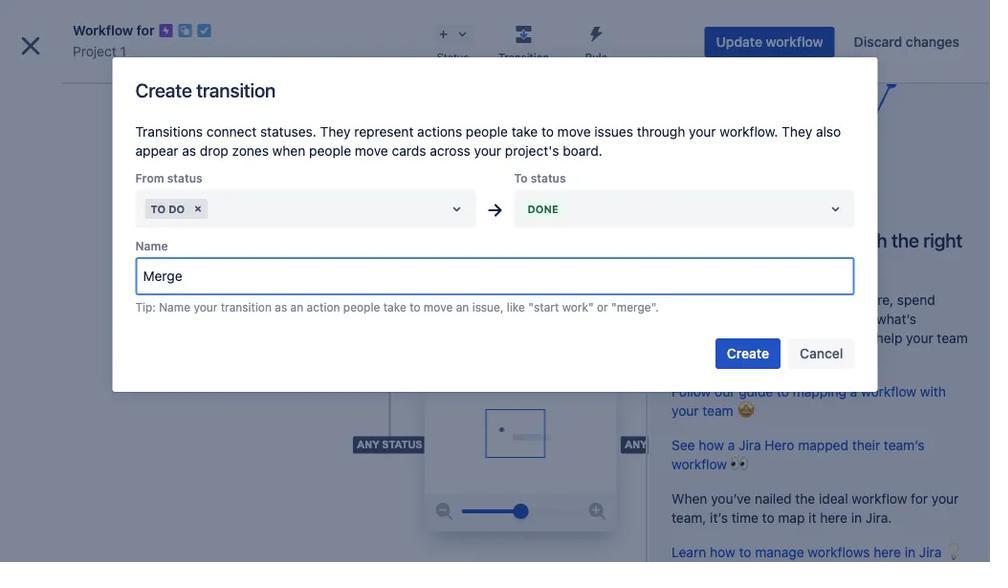Task type: locate. For each thing, give the bounding box(es) containing it.
issue
[[101, 393, 133, 409]]

status for to status
[[531, 172, 566, 185]]

to up project's
[[542, 124, 554, 140]]

1 vertical spatial their
[[852, 437, 880, 453]]

project inside "link"
[[73, 44, 117, 59]]

for down team's
[[911, 491, 928, 507]]

0 horizontal spatial they
[[320, 124, 351, 140]]

0 vertical spatial map
[[742, 292, 768, 308]]

0 horizontal spatial take
[[383, 301, 406, 314]]

0 vertical spatial what's
[[876, 311, 916, 327]]

1 horizontal spatial team
[[804, 229, 847, 252]]

to inside the transitions connect statuses. they represent actions people take to move issues through your workflow. they also appear as drop zones when people move cards across your project's board.
[[542, 124, 554, 140]]

0 vertical spatial team
[[804, 229, 847, 252]]

learn
[[838, 311, 873, 327], [671, 544, 706, 560]]

time down you
[[709, 311, 736, 327]]

create up guide
[[727, 346, 769, 362]]

people right when
[[309, 143, 351, 159]]

1 vertical spatial time
[[731, 510, 758, 526]]

project
[[73, 44, 117, 59], [57, 84, 103, 100], [50, 150, 94, 166]]

with up here,
[[851, 229, 887, 252]]

0 vertical spatial with
[[851, 229, 887, 252]]

workflow inside power up your team with the right workflow
[[782, 252, 859, 275]]

0 vertical spatial as
[[182, 143, 196, 159]]

1
[[120, 44, 126, 59], [107, 84, 113, 100]]

some
[[671, 311, 705, 327]]

here,
[[862, 292, 893, 308]]

to down project's
[[514, 172, 528, 185]]

create up the project
[[135, 78, 192, 101]]

1 horizontal spatial create
[[727, 346, 769, 362]]

0 horizontal spatial jira
[[738, 437, 761, 453]]

2 horizontal spatial team
[[937, 330, 968, 346]]

map left it at the right bottom of the page
[[778, 510, 805, 526]]

0 horizontal spatial open image
[[445, 198, 468, 221]]

learn down here,
[[838, 311, 873, 327]]

team
[[804, 229, 847, 252], [937, 330, 968, 346], [702, 403, 733, 419]]

💡
[[945, 544, 958, 560]]

0 vertical spatial time
[[709, 311, 736, 327]]

0 horizontal spatial what's
[[733, 330, 773, 346]]

a inside follow our guide to mapping a workflow with your team
[[850, 384, 857, 399]]

project inside project 1 software project
[[57, 84, 103, 100]]

team inside follow our guide to mapping a workflow with your team
[[702, 403, 733, 419]]

1 status from the left
[[167, 172, 203, 185]]

create image
[[515, 15, 538, 38]]

1 horizontal spatial open image
[[824, 198, 847, 221]]

an left issue,
[[456, 301, 469, 314]]

2 vertical spatial project
[[50, 150, 94, 166]]

a
[[850, 384, 857, 399], [727, 437, 735, 453]]

🤩
[[737, 403, 750, 419]]

1 vertical spatial people
[[309, 143, 351, 159]]

1 vertical spatial project
[[57, 84, 103, 100]]

1 horizontal spatial here
[[873, 544, 901, 560]]

our
[[714, 384, 735, 399]]

with inside follow our guide to mapping a workflow with your team
[[920, 384, 946, 399]]

what's up help
[[876, 311, 916, 327]]

name down to do
[[135, 239, 168, 253]]

open image down across
[[445, 198, 468, 221]]

how up cancel
[[831, 330, 856, 346]]

mapping
[[793, 384, 846, 399]]

0 vertical spatial their
[[691, 349, 719, 365]]

they
[[320, 124, 351, 140], [782, 124, 813, 140]]

2 vertical spatial with
[[920, 384, 946, 399]]

manage
[[755, 544, 804, 560]]

to left issue,
[[410, 301, 421, 314]]

1 vertical spatial a
[[727, 437, 735, 453]]

0 vertical spatial 1
[[120, 44, 126, 59]]

status
[[437, 51, 469, 63]]

workflow
[[766, 34, 824, 50], [782, 252, 859, 275], [803, 292, 858, 308], [861, 384, 916, 399], [671, 456, 727, 472], [852, 491, 907, 507]]

take up project's
[[512, 124, 538, 140]]

1 vertical spatial for
[[911, 491, 928, 507]]

transition left action
[[221, 301, 272, 314]]

discard changes
[[854, 34, 960, 50]]

0 horizontal spatial status
[[167, 172, 203, 185]]

0 vertical spatial take
[[512, 124, 538, 140]]

0 horizontal spatial move
[[355, 143, 388, 159]]

how for learn how to manage workflows here in jira 💡
[[710, 544, 735, 560]]

zoom out image
[[433, 500, 456, 523]]

create transition dialog
[[112, 57, 878, 392]]

follow our guide to mapping a workflow with your team
[[671, 384, 946, 419]]

time down you've
[[731, 510, 758, 526]]

1 horizontal spatial to
[[514, 172, 528, 185]]

move left issue,
[[424, 301, 453, 314]]

1 horizontal spatial an
[[456, 301, 469, 314]]

to left help
[[860, 330, 872, 346]]

"merge".
[[612, 301, 659, 314]]

workflow
[[73, 22, 133, 38]]

1 horizontal spatial for
[[911, 491, 928, 507]]

team right help
[[937, 330, 968, 346]]

as inside the transitions connect statuses. they represent actions people take to move issues through your workflow. they also appear as drop zones when people move cards across your project's board.
[[182, 143, 196, 159]]

jira left 💡 on the right
[[919, 544, 941, 560]]

1 up the project
[[107, 84, 113, 100]]

power up your team with the right workflow
[[679, 229, 962, 275]]

jira up the 👀
[[738, 437, 761, 453]]

1 vertical spatial to
[[151, 203, 166, 215]]

here
[[820, 510, 847, 526], [873, 544, 901, 560]]

banner
[[0, 0, 990, 54]]

name right tip:
[[159, 301, 190, 314]]

1 horizontal spatial with
[[851, 229, 887, 252]]

2 they from the left
[[782, 124, 813, 140]]

transition
[[498, 51, 549, 64]]

task link
[[8, 286, 222, 325]]

your inside follow our guide to mapping a workflow with your team
[[671, 403, 699, 419]]

name
[[135, 239, 168, 253], [159, 301, 190, 314]]

the
[[891, 229, 919, 252], [795, 491, 815, 507]]

move down represent
[[355, 143, 388, 159]]

0 vertical spatial learn
[[838, 311, 873, 327]]

people
[[466, 124, 508, 140], [309, 143, 351, 159], [343, 301, 380, 314]]

take right action
[[383, 301, 406, 314]]

open image up power up your team with the right workflow
[[824, 198, 847, 221]]

or
[[597, 301, 608, 314]]

0 vertical spatial how
[[831, 330, 856, 346]]

close workflow editor image
[[15, 31, 46, 61]]

to down nailed
[[762, 510, 774, 526]]

0 horizontal spatial their
[[691, 349, 719, 365]]

they left also at the top of the page
[[782, 124, 813, 140]]

0 horizontal spatial to
[[151, 203, 166, 215]]

0 vertical spatial project
[[73, 44, 117, 59]]

appear
[[135, 143, 178, 159]]

1 vertical spatial in
[[905, 544, 915, 560]]

to status
[[514, 172, 566, 185]]

project for project 1 software project
[[57, 84, 103, 100]]

0 horizontal spatial here
[[820, 510, 847, 526]]

their inside the 'see how a jira hero mapped their team's workflow'
[[852, 437, 880, 453]]

0 vertical spatial here
[[820, 510, 847, 526]]

in left jira.
[[851, 510, 862, 526]]

the up it at the right bottom of the page
[[795, 491, 815, 507]]

1 vertical spatial map
[[778, 510, 805, 526]]

open image
[[445, 198, 468, 221], [824, 198, 847, 221]]

learn inside before you map your workflow here, spend some time with your team. learn what's effective, what's not, and how to help your team be their best.
[[838, 311, 873, 327]]

2 vertical spatial people
[[343, 301, 380, 314]]

how
[[831, 330, 856, 346], [698, 437, 724, 453], [710, 544, 735, 560]]

cancel
[[800, 346, 844, 362]]

effective,
[[671, 330, 729, 346]]

your inside when you've nailed the ideal workflow for your team, it's time to map it here in jira.
[[931, 491, 959, 507]]

2 an from the left
[[456, 301, 469, 314]]

1 vertical spatial create
[[727, 346, 769, 362]]

jira software image
[[50, 15, 73, 38]]

rule
[[585, 51, 608, 64]]

type
[[137, 393, 164, 409]]

1 horizontal spatial the
[[891, 229, 919, 252]]

2 vertical spatial team
[[702, 403, 733, 419]]

workflow inside the 'see how a jira hero mapped their team's workflow'
[[671, 456, 727, 472]]

1 horizontal spatial a
[[850, 384, 857, 399]]

0 horizontal spatial learn
[[671, 544, 706, 560]]

help
[[876, 330, 902, 346]]

1 vertical spatial jira
[[919, 544, 941, 560]]

what's up best.
[[733, 330, 773, 346]]

workflow.
[[720, 124, 778, 140]]

their down effective, at the right of page
[[691, 349, 719, 365]]

time inside before you map your workflow here, spend some time with your team. learn what's effective, what's not, and how to help your team be their best.
[[709, 311, 736, 327]]

project down "software"
[[50, 150, 94, 166]]

0 vertical spatial in
[[851, 510, 862, 526]]

team inside before you map your workflow here, spend some time with your team. learn what's effective, what's not, and how to help your team be their best.
[[937, 330, 968, 346]]

a inside the 'see how a jira hero mapped their team's workflow'
[[727, 437, 735, 453]]

the inside power up your team with the right workflow
[[891, 229, 919, 252]]

your
[[689, 124, 716, 140], [474, 143, 501, 159], [762, 229, 800, 252], [772, 292, 799, 308], [194, 301, 218, 314], [769, 311, 796, 327], [906, 330, 933, 346], [671, 403, 699, 419], [931, 491, 959, 507]]

1 vertical spatial as
[[275, 301, 287, 314]]

0 vertical spatial create
[[135, 78, 192, 101]]

an
[[291, 301, 304, 314], [456, 301, 469, 314]]

also
[[816, 124, 841, 140]]

time inside when you've nailed the ideal workflow for your team, it's time to map it here in jira.
[[731, 510, 758, 526]]

to inside follow our guide to mapping a workflow with your team
[[777, 384, 789, 399]]

project down "workflow"
[[73, 44, 117, 59]]

1 horizontal spatial they
[[782, 124, 813, 140]]

move up board. on the right of page
[[558, 124, 591, 140]]

2 horizontal spatial move
[[558, 124, 591, 140]]

their left team's
[[852, 437, 880, 453]]

here down ideal
[[820, 510, 847, 526]]

they right 'statuses.' on the left top of the page
[[320, 124, 351, 140]]

2 horizontal spatial with
[[920, 384, 946, 399]]

status up done
[[531, 172, 566, 185]]

team.
[[800, 311, 834, 327]]

open image for to status
[[824, 198, 847, 221]]

0 horizontal spatial in
[[851, 510, 862, 526]]

0 horizontal spatial as
[[182, 143, 196, 159]]

how down it's on the right of the page
[[710, 544, 735, 560]]

hero
[[764, 437, 794, 453]]

map inside before you map your workflow here, spend some time with your team. learn what's effective, what's not, and how to help your team be their best.
[[742, 292, 768, 308]]

1 vertical spatial move
[[355, 143, 388, 159]]

2 open image from the left
[[824, 198, 847, 221]]

1 vertical spatial team
[[937, 330, 968, 346]]

status
[[167, 172, 203, 185], [531, 172, 566, 185]]

through
[[637, 124, 685, 140]]

1 vertical spatial the
[[795, 491, 815, 507]]

how right see
[[698, 437, 724, 453]]

transition up connect
[[196, 78, 276, 101]]

before you map your workflow here, spend some time with your team. learn what's effective, what's not, and how to help your team be their best.
[[671, 292, 968, 365]]

1 open image from the left
[[445, 198, 468, 221]]

with inside power up your team with the right workflow
[[851, 229, 887, 252]]

a up the 👀
[[727, 437, 735, 453]]

map
[[742, 292, 768, 308], [778, 510, 805, 526]]

1 inside project 1 software project
[[107, 84, 113, 100]]

0 horizontal spatial create
[[135, 78, 192, 101]]

an left action
[[291, 301, 304, 314]]

0 vertical spatial to
[[514, 172, 528, 185]]

with up team's
[[920, 384, 946, 399]]

the left right
[[891, 229, 919, 252]]

people up across
[[466, 124, 508, 140]]

0 horizontal spatial with
[[739, 311, 765, 327]]

0 horizontal spatial for
[[136, 22, 155, 38]]

group
[[8, 185, 222, 432]]

1 horizontal spatial take
[[512, 124, 538, 140]]

2 vertical spatial how
[[710, 544, 735, 560]]

0 vertical spatial jira
[[738, 437, 761, 453]]

0 horizontal spatial a
[[727, 437, 735, 453]]

create inside "button"
[[727, 346, 769, 362]]

1 horizontal spatial map
[[778, 510, 805, 526]]

0 horizontal spatial an
[[291, 301, 304, 314]]

for right "workflow"
[[136, 22, 155, 38]]

status up do
[[167, 172, 203, 185]]

it
[[808, 510, 816, 526]]

for
[[136, 22, 155, 38], [911, 491, 928, 507]]

0 horizontal spatial team
[[702, 403, 733, 419]]

in left 💡 on the right
[[905, 544, 915, 560]]

workflow inside follow our guide to mapping a workflow with your team
[[861, 384, 916, 399]]

1 vertical spatial name
[[159, 301, 190, 314]]

move
[[558, 124, 591, 140], [355, 143, 388, 159], [424, 301, 453, 314]]

1 horizontal spatial 1
[[120, 44, 126, 59]]

to inside before you map your workflow here, spend some time with your team. learn what's effective, what's not, and how to help your team be their best.
[[860, 330, 872, 346]]

1 vertical spatial with
[[739, 311, 765, 327]]

jira.
[[865, 510, 892, 526]]

learn down the team,
[[671, 544, 706, 560]]

0 horizontal spatial the
[[795, 491, 815, 507]]

map right you
[[742, 292, 768, 308]]

0 vertical spatial the
[[891, 229, 919, 252]]

1 horizontal spatial learn
[[838, 311, 873, 327]]

to
[[514, 172, 528, 185], [151, 203, 166, 215]]

as
[[182, 143, 196, 159], [275, 301, 287, 314]]

to left do
[[151, 203, 166, 215]]

team,
[[671, 510, 706, 526]]

create for create transition
[[135, 78, 192, 101]]

here inside when you've nailed the ideal workflow for your team, it's time to map it here in jira.
[[820, 510, 847, 526]]

to for to do
[[151, 203, 166, 215]]

1 vertical spatial what's
[[733, 330, 773, 346]]

people right action
[[343, 301, 380, 314]]

here down jira.
[[873, 544, 901, 560]]

with
[[851, 229, 887, 252], [739, 311, 765, 327], [920, 384, 946, 399]]

2 vertical spatial move
[[424, 301, 453, 314]]

with up create "button"
[[739, 311, 765, 327]]

0 vertical spatial a
[[850, 384, 857, 399]]

jira inside the 'see how a jira hero mapped their team's workflow'
[[738, 437, 761, 453]]

team down our
[[702, 403, 733, 419]]

time
[[709, 311, 736, 327], [731, 510, 758, 526]]

to right guide
[[777, 384, 789, 399]]

1 vertical spatial how
[[698, 437, 724, 453]]

to for to status
[[514, 172, 528, 185]]

2 status from the left
[[531, 172, 566, 185]]

you've
[[711, 491, 751, 507]]

1 inside "link"
[[120, 44, 126, 59]]

rule button
[[560, 19, 633, 65]]

as left action
[[275, 301, 287, 314]]

from status
[[135, 172, 203, 185]]

0 horizontal spatial map
[[742, 292, 768, 308]]

0 horizontal spatial 1
[[107, 84, 113, 100]]

and
[[804, 330, 827, 346]]

statuses.
[[260, 124, 317, 140]]

0 vertical spatial people
[[466, 124, 508, 140]]

to left manage
[[739, 544, 751, 560]]

0 vertical spatial for
[[136, 22, 155, 38]]

update
[[716, 34, 763, 50]]

1 horizontal spatial status
[[531, 172, 566, 185]]

as left drop
[[182, 143, 196, 159]]

1 horizontal spatial jira
[[919, 544, 941, 560]]

project up "software"
[[57, 84, 103, 100]]

team inside power up your team with the right workflow
[[804, 229, 847, 252]]

team right up
[[804, 229, 847, 252]]

Name field
[[137, 259, 853, 294]]

how inside the 'see how a jira hero mapped their team's workflow'
[[698, 437, 724, 453]]

power up your team with the right workflow dialog
[[0, 0, 990, 563]]

their inside before you map your workflow here, spend some time with your team. learn what's effective, what's not, and how to help your team be their best.
[[691, 349, 719, 365]]

1 horizontal spatial what's
[[876, 311, 916, 327]]

a right mapping
[[850, 384, 857, 399]]

changes
[[906, 34, 960, 50]]

actions
[[417, 124, 462, 140]]

when you've nailed the ideal workflow for your team, it's time to map it here in jira.
[[671, 491, 959, 526]]

jira
[[738, 437, 761, 453], [919, 544, 941, 560]]

project
[[109, 104, 147, 118]]

Search field
[[627, 11, 818, 42]]

1 down workflow for at the top of the page
[[120, 44, 126, 59]]

1 vertical spatial 1
[[107, 84, 113, 100]]



Task type: describe. For each thing, give the bounding box(es) containing it.
not,
[[776, 330, 800, 346]]

board.
[[563, 143, 603, 159]]

transitions connect statuses. they represent actions people take to move issues through your workflow. they also appear as drop zones when people move cards across your project's board.
[[135, 124, 841, 159]]

workflow for
[[73, 22, 155, 38]]

create button
[[716, 339, 781, 369]]

transitions
[[135, 124, 203, 140]]

cards
[[392, 143, 426, 159]]

zoom in image
[[586, 500, 609, 523]]

project for project settings
[[50, 150, 94, 166]]

follow
[[671, 384, 711, 399]]

subtask link
[[8, 338, 222, 376]]

the inside when you've nailed the ideal workflow for your team, it's time to map it here in jira.
[[795, 491, 815, 507]]

1 for project 1
[[120, 44, 126, 59]]

in inside when you've nailed the ideal workflow for your team, it's time to map it here in jira.
[[851, 510, 862, 526]]

0 vertical spatial transition
[[196, 78, 276, 101]]

workflow inside button
[[766, 34, 824, 50]]

see
[[671, 437, 695, 453]]

task
[[73, 297, 101, 313]]

1 horizontal spatial move
[[424, 301, 453, 314]]

to do
[[151, 203, 185, 215]]

you
[[716, 292, 738, 308]]

mapped
[[798, 437, 848, 453]]

drop
[[200, 143, 228, 159]]

project 1 software project
[[57, 84, 147, 118]]

how for see how a jira hero mapped their team's workflow
[[698, 437, 724, 453]]

power
[[679, 229, 732, 252]]

with inside before you map your workflow here, spend some time with your team. learn what's effective, what's not, and how to help your team be their best.
[[739, 311, 765, 327]]

take inside the transitions connect statuses. they represent actions people take to move issues through your workflow. they also appear as drop zones when people move cards across your project's board.
[[512, 124, 538, 140]]

project's
[[505, 143, 559, 159]]

be
[[671, 349, 687, 365]]

👀
[[730, 456, 744, 472]]

your inside power up your team with the right workflow
[[762, 229, 800, 252]]

1 vertical spatial transition
[[221, 301, 272, 314]]

how inside before you map your workflow here, spend some time with your team. learn what's effective, what's not, and how to help your team be their best.
[[831, 330, 856, 346]]

open image for from status
[[445, 198, 468, 221]]

project 1
[[73, 44, 126, 59]]

software
[[57, 104, 106, 118]]

up
[[736, 229, 758, 252]]

do
[[169, 203, 185, 215]]

1 vertical spatial learn
[[671, 544, 706, 560]]

create transition
[[135, 78, 276, 101]]

learn how to manage workflows here in jira 💡
[[671, 544, 958, 560]]

0 vertical spatial move
[[558, 124, 591, 140]]

epic link
[[8, 235, 222, 273]]

cancel button
[[789, 339, 855, 369]]

1 vertical spatial take
[[383, 301, 406, 314]]

add issue type
[[73, 393, 164, 409]]

add
[[73, 393, 97, 409]]

primary element
[[11, 0, 627, 53]]

for inside when you've nailed the ideal workflow for your team, it's time to map it here in jira.
[[911, 491, 928, 507]]

project 1 link
[[73, 40, 126, 63]]

update workflow button
[[705, 27, 835, 57]]

you're in the workflow viewfinder, use the arrow keys to move it element
[[425, 378, 617, 493]]

1 an from the left
[[291, 301, 304, 314]]

best.
[[722, 349, 753, 365]]

issue
[[27, 202, 61, 218]]

workflows
[[808, 544, 870, 560]]

jira software image
[[50, 15, 73, 38]]

subtask
[[73, 349, 123, 365]]

done
[[528, 203, 559, 216]]

zones
[[232, 143, 269, 159]]

see how a jira hero mapped their team's workflow
[[671, 437, 924, 472]]

clear image
[[191, 201, 206, 217]]

types
[[64, 202, 100, 218]]

workflow inside before you map your workflow here, spend some time with your team. learn what's effective, what's not, and how to help your team be their best.
[[803, 292, 858, 308]]

it's
[[710, 510, 728, 526]]

before
[[671, 292, 712, 308]]

status for from status
[[167, 172, 203, 185]]

work"
[[562, 301, 594, 314]]

issues
[[595, 124, 633, 140]]

1 for project 1 software project
[[107, 84, 113, 100]]

map inside when you've nailed the ideal workflow for your team, it's time to map it here in jira.
[[778, 510, 805, 526]]

1 vertical spatial here
[[873, 544, 901, 560]]

epic
[[73, 246, 99, 262]]

1 they from the left
[[320, 124, 351, 140]]

action
[[307, 301, 340, 314]]

nailed
[[755, 491, 791, 507]]

tip:
[[135, 301, 156, 314]]

represent
[[354, 124, 414, 140]]

"start
[[529, 301, 559, 314]]

tip: name your transition as an action people take to move an issue, like "start work" or "merge".
[[135, 301, 659, 314]]

from
[[135, 172, 164, 185]]

add issue type button
[[8, 382, 222, 420]]

when
[[272, 143, 306, 159]]

discard changes button
[[843, 27, 971, 57]]

1 horizontal spatial in
[[905, 544, 915, 560]]

connect
[[207, 124, 257, 140]]

group containing issue types
[[8, 185, 222, 432]]

workflow inside when you've nailed the ideal workflow for your team, it's time to map it here in jira.
[[852, 491, 907, 507]]

across
[[430, 143, 471, 159]]

to inside when you've nailed the ideal workflow for your team, it's time to map it here in jira.
[[762, 510, 774, 526]]

issue types
[[27, 202, 100, 218]]

discard
[[854, 34, 903, 50]]

create for create
[[727, 346, 769, 362]]

guide
[[739, 384, 773, 399]]

team's
[[884, 437, 924, 453]]

like
[[507, 301, 525, 314]]

spend
[[897, 292, 935, 308]]

1 horizontal spatial as
[[275, 301, 287, 314]]

0 vertical spatial name
[[135, 239, 168, 253]]

ideal
[[819, 491, 848, 507]]

update workflow
[[716, 34, 824, 50]]

Zoom level range field
[[462, 493, 580, 531]]

project for project 1
[[73, 44, 117, 59]]



Task type: vqa. For each thing, say whether or not it's contained in the screenshot.
Learn More Button
no



